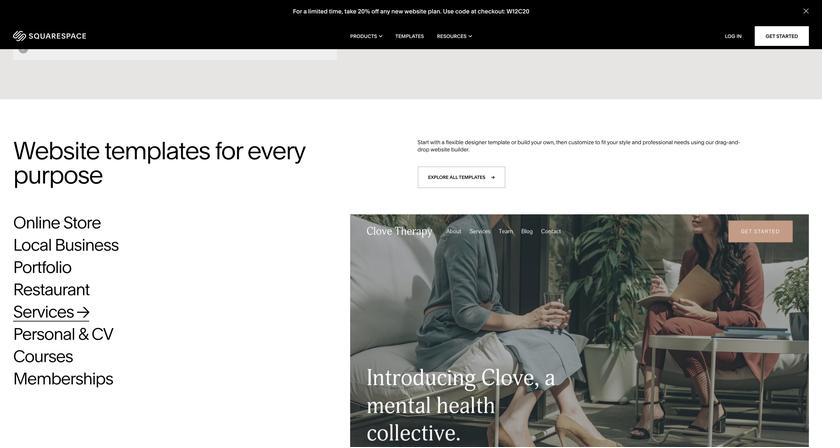 Task type: describe. For each thing, give the bounding box(es) containing it.
for a limited time, take 20% off any new website plan. use code at checkout: w12c20
[[293, 8, 530, 15]]

log
[[726, 33, 736, 39]]

restaurant link
[[13, 280, 105, 300]]

resources button
[[437, 23, 472, 49]]

log             in link
[[726, 33, 742, 39]]

checkout:
[[478, 8, 506, 15]]

memberships
[[13, 369, 113, 389]]

squarespace logo link
[[13, 31, 172, 41]]

w12c20
[[507, 8, 530, 15]]

get started link
[[755, 26, 810, 46]]

business
[[55, 235, 119, 255]]

plan.
[[428, 8, 442, 15]]

services
[[13, 302, 74, 322]]

drag-
[[716, 139, 729, 146]]

customize
[[569, 139, 594, 146]]

store
[[63, 213, 101, 233]]

explore all templates
[[428, 175, 486, 181]]

0 vertical spatial a
[[304, 8, 307, 15]]

squarespace logo image
[[13, 31, 86, 41]]

time,
[[329, 8, 343, 15]]

local
[[13, 235, 51, 255]]

local business link
[[13, 235, 134, 255]]

start
[[418, 139, 429, 146]]

courses
[[13, 347, 73, 367]]

designer
[[465, 139, 487, 146]]

off
[[372, 8, 379, 15]]

memberships link
[[13, 369, 129, 389]]

in
[[737, 33, 742, 39]]

code
[[455, 8, 470, 15]]

build
[[518, 139, 530, 146]]

online store link
[[13, 213, 116, 233]]

templates
[[396, 33, 424, 39]]

and-
[[729, 139, 741, 146]]

0 vertical spatial website
[[405, 8, 427, 15]]

new
[[392, 8, 403, 15]]

resources
[[437, 33, 467, 39]]

drop
[[418, 147, 430, 153]]

a inside the start with a flexible designer template or build your own, then customize to fit your style and professional needs using our drag-and- drop website builder.
[[442, 139, 445, 146]]

→ inside the online store local business portfolio restaurant services → personal & cv courses memberships
[[76, 302, 89, 322]]

personal
[[13, 324, 75, 345]]

log             in
[[726, 33, 742, 39]]

1 horizontal spatial templates
[[459, 175, 486, 181]]

templates inside website templates for every purpose
[[104, 136, 210, 166]]

explore
[[428, 175, 449, 181]]



Task type: vqa. For each thing, say whether or not it's contained in the screenshot.
DRAG-
yes



Task type: locate. For each thing, give the bounding box(es) containing it.
a right for on the left top of page
[[304, 8, 307, 15]]

templates link
[[396, 23, 424, 49]]

our
[[706, 139, 714, 146]]

play video image
[[18, 44, 28, 54]]

cv
[[92, 324, 113, 345]]

2 your from the left
[[608, 139, 618, 146]]

use
[[443, 8, 454, 15]]

start with a flexible designer template or build your own, then customize to fit your style and professional needs using our drag-and- drop website builder.
[[418, 139, 741, 153]]

20%
[[358, 8, 370, 15]]

at
[[471, 8, 477, 15]]

builder.
[[452, 147, 470, 153]]

and
[[632, 139, 642, 146]]

1 horizontal spatial →
[[491, 175, 495, 181]]

own,
[[544, 139, 555, 146]]

then
[[557, 139, 568, 146]]

your
[[531, 139, 542, 146], [608, 139, 618, 146]]

0 vertical spatial templates
[[104, 136, 210, 166]]

website
[[405, 8, 427, 15], [431, 147, 450, 153]]

a
[[304, 8, 307, 15], [442, 139, 445, 146]]

1 horizontal spatial your
[[608, 139, 618, 146]]

1 vertical spatial templates
[[459, 175, 486, 181]]

0 horizontal spatial website
[[405, 8, 427, 15]]

needs
[[675, 139, 690, 146]]

purpose
[[13, 160, 103, 190]]

0 vertical spatial →
[[491, 175, 495, 181]]

website down with
[[431, 147, 450, 153]]

template
[[488, 139, 510, 146]]

online
[[13, 213, 60, 233]]

1 horizontal spatial website
[[431, 147, 450, 153]]

portfolio
[[13, 257, 71, 278]]

1 vertical spatial website
[[431, 147, 450, 153]]

website inside the start with a flexible designer template or build your own, then customize to fit your style and professional needs using our drag-and- drop website builder.
[[431, 147, 450, 153]]

limited
[[308, 8, 328, 15]]

1 vertical spatial a
[[442, 139, 445, 146]]

0 horizontal spatial your
[[531, 139, 542, 146]]

1 vertical spatial →
[[76, 302, 89, 322]]

website right new
[[405, 8, 427, 15]]

started
[[777, 33, 799, 39]]

every
[[247, 136, 305, 166]]

for
[[293, 8, 302, 15]]

any
[[380, 8, 390, 15]]

0 horizontal spatial a
[[304, 8, 307, 15]]

0 horizontal spatial →
[[76, 302, 89, 322]]

1 horizontal spatial a
[[442, 139, 445, 146]]

website templates for every purpose
[[13, 136, 305, 190]]

&
[[78, 324, 88, 345]]

restaurant
[[13, 280, 89, 300]]

or
[[512, 139, 517, 146]]

using
[[691, 139, 705, 146]]

personal & cv link
[[13, 324, 129, 345]]

website
[[13, 136, 99, 166]]

courses link
[[13, 347, 88, 367]]

with
[[430, 139, 441, 146]]

templates
[[104, 136, 210, 166], [459, 175, 486, 181]]

get started
[[766, 33, 799, 39]]

fit
[[602, 139, 606, 146]]

to
[[596, 139, 601, 146]]

flexible
[[446, 139, 464, 146]]

0 horizontal spatial templates
[[104, 136, 210, 166]]

→
[[491, 175, 495, 181], [76, 302, 89, 322]]

style
[[620, 139, 631, 146]]

for
[[215, 136, 242, 166]]

get
[[766, 33, 776, 39]]

1 your from the left
[[531, 139, 542, 146]]

a right with
[[442, 139, 445, 146]]

products
[[350, 33, 377, 39]]

all
[[450, 175, 458, 181]]

your left own,
[[531, 139, 542, 146]]

your right fit
[[608, 139, 618, 146]]

portfolio link
[[13, 257, 87, 278]]

products button
[[350, 23, 383, 49]]

take
[[345, 8, 357, 15]]

professional
[[643, 139, 673, 146]]

online store local business portfolio restaurant services → personal & cv courses memberships
[[13, 213, 119, 389]]



